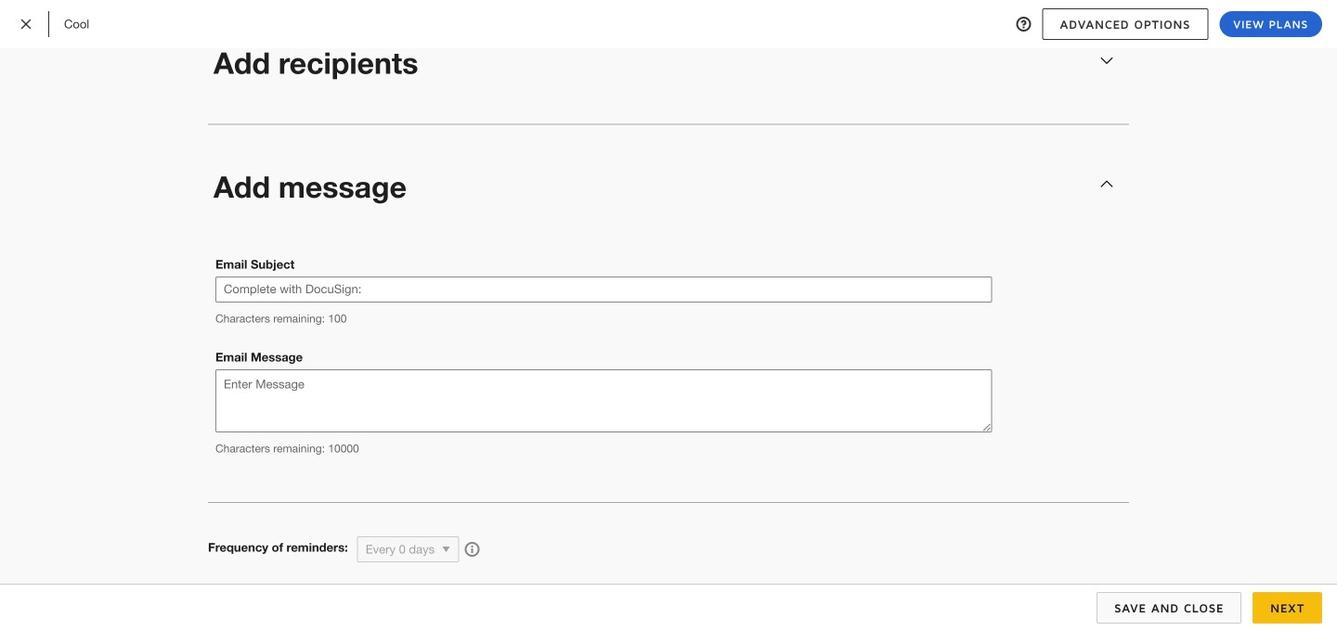 Task type: describe. For each thing, give the bounding box(es) containing it.
Complete with DocuSign: text field
[[216, 278, 992, 302]]



Task type: locate. For each thing, give the bounding box(es) containing it.
Enter Message text field
[[216, 370, 993, 433]]



Task type: vqa. For each thing, say whether or not it's contained in the screenshot.
Complete with DocuSign: text box at the top
yes



